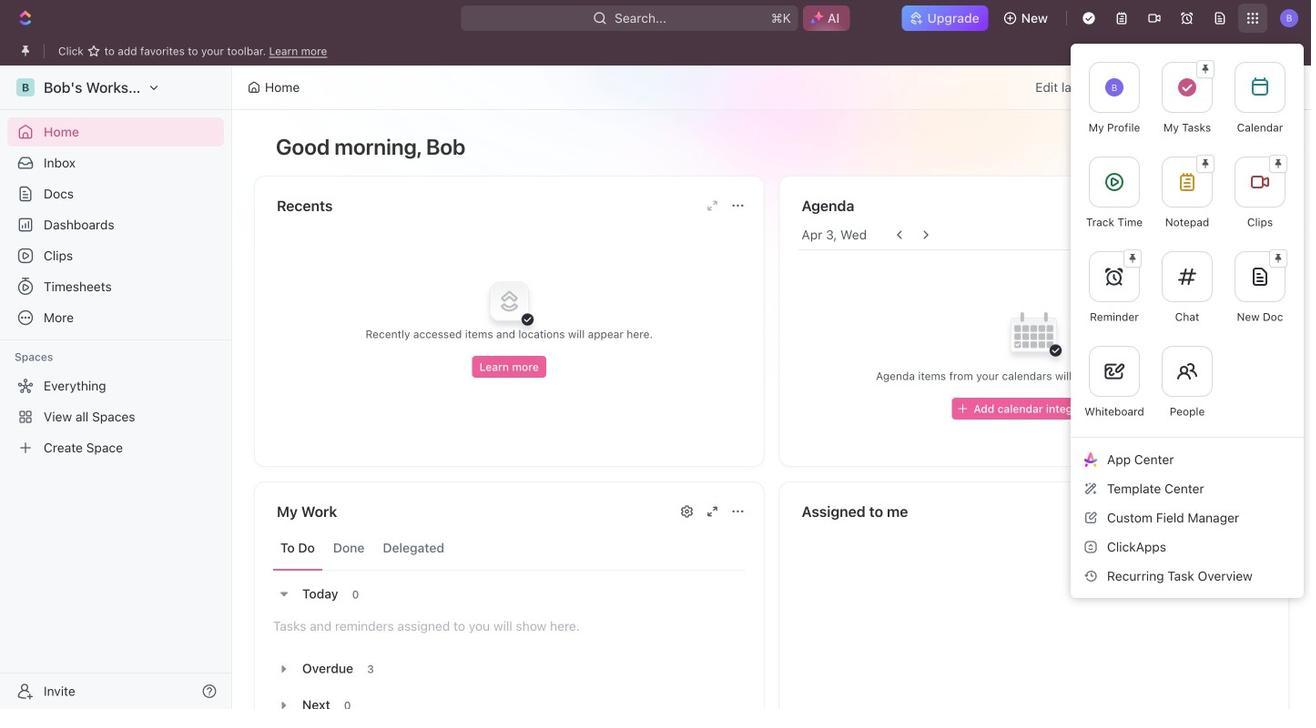 Task type: vqa. For each thing, say whether or not it's contained in the screenshot.
pizza slice IMAGE
no



Task type: describe. For each thing, give the bounding box(es) containing it.
sidebar navigation
[[0, 66, 232, 709]]

tree inside sidebar navigation
[[7, 371, 224, 463]]

no recent items image
[[473, 265, 546, 338]]



Task type: locate. For each thing, give the bounding box(es) containing it.
tab list
[[273, 526, 745, 571]]

tree
[[7, 371, 224, 463]]



